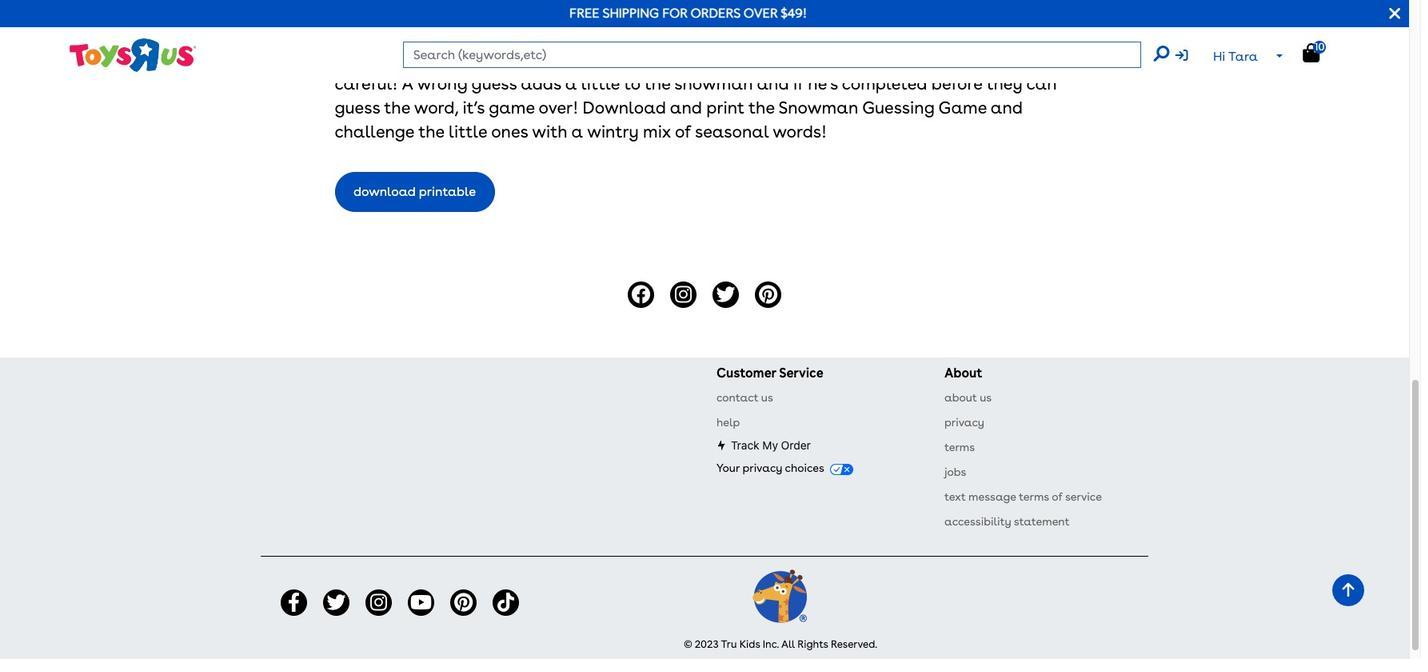 Task type: locate. For each thing, give the bounding box(es) containing it.
0 horizontal spatial game
[[411, 26, 459, 46]]

1 horizontal spatial us
[[980, 391, 992, 404]]

10 link
[[1303, 41, 1336, 63]]

1 vertical spatial terms
[[1019, 491, 1049, 503]]

2 horizontal spatial of
[[1052, 491, 1063, 503]]

a
[[512, 2, 524, 22], [480, 26, 491, 46], [894, 26, 905, 46], [1039, 26, 1051, 46], [565, 74, 577, 94], [571, 122, 583, 142]]

1 horizontal spatial guessing
[[862, 98, 935, 118]]

0 vertical spatial guessing
[[335, 26, 407, 46]]

terms link
[[945, 441, 975, 454]]

they right as
[[618, 50, 654, 70]]

of left service
[[1052, 491, 1063, 503]]

game up each
[[411, 26, 459, 46]]

customer
[[717, 366, 776, 381]]

it's
[[463, 98, 485, 118]]

track
[[731, 439, 760, 452]]

and left if
[[757, 74, 789, 94]]

1 vertical spatial guess
[[335, 98, 380, 118]]

1 horizontal spatial guess
[[472, 74, 517, 94]]

1 horizontal spatial little
[[581, 74, 620, 94]]

do they want to build a snowman? well, hopefully they don't finish it! the snowman guessing game is a winter take on the classic guessing game. choose a word and place a dash for each letter of the word. as they guess, tick off the letters at the bottom. but, be careful! a wrong guess adds a little to the snowman and if he's completed before they can guess the word, it's game over! download and print the snowman guessing game and challenge the little ones with a wintry mix of seasonal words!
[[335, 2, 1057, 142]]

us right about
[[980, 391, 992, 404]]

help link
[[717, 416, 740, 429]]

guess up the 'game'
[[472, 74, 517, 94]]

terms
[[945, 441, 975, 454], [1019, 491, 1049, 503]]

your privacy choices link
[[717, 462, 854, 475]]

hi tara
[[1213, 49, 1258, 64]]

1 horizontal spatial game
[[939, 98, 987, 118]]

us down customer service
[[761, 391, 773, 404]]

snowman down he's
[[779, 98, 858, 118]]

snowman up word
[[929, 2, 1009, 22]]

game down before
[[939, 98, 987, 118]]

hopefully
[[663, 2, 739, 22]]

and down be
[[991, 98, 1023, 118]]

instagram image
[[671, 283, 695, 307]]

game
[[411, 26, 459, 46], [939, 98, 987, 118]]

close button image
[[1389, 5, 1400, 22]]

reserved.
[[831, 638, 877, 650]]

the down guess,
[[645, 74, 671, 94]]

tru
[[721, 638, 737, 650]]

0 vertical spatial snowman
[[929, 2, 1009, 22]]

1 us from the left
[[761, 391, 773, 404]]

guessing
[[335, 26, 407, 46], [862, 98, 935, 118]]

and up but,
[[954, 26, 986, 46]]

guessing up dash
[[335, 26, 407, 46]]

guessing down completed
[[862, 98, 935, 118]]

and
[[954, 26, 986, 46], [757, 74, 789, 94], [670, 98, 702, 118], [991, 98, 1023, 118]]

0 vertical spatial terms
[[945, 441, 975, 454]]

to up download
[[624, 74, 640, 94]]

1 vertical spatial snowman
[[779, 98, 858, 118]]

little down as
[[581, 74, 620, 94]]

terms up statement
[[1019, 491, 1049, 503]]

snowman?
[[528, 2, 615, 22]]

little
[[581, 74, 620, 94], [449, 122, 487, 142]]

game
[[489, 98, 535, 118]]

download
[[583, 98, 666, 118]]

1 vertical spatial game
[[939, 98, 987, 118]]

service
[[779, 366, 824, 381]]

0 horizontal spatial guessing
[[335, 26, 407, 46]]

privacy down the about us link
[[945, 416, 985, 429]]

but,
[[976, 50, 1007, 70]]

a down word.
[[565, 74, 577, 94]]

toys r us image
[[68, 37, 196, 73]]

contact us
[[717, 391, 773, 404]]

terms up jobs link
[[945, 441, 975, 454]]

for
[[379, 50, 401, 70]]

at
[[856, 50, 875, 70]]

choices
[[785, 462, 824, 475]]

on
[[590, 26, 610, 46]]

for
[[662, 6, 688, 21]]

kids
[[740, 638, 760, 650]]

1 horizontal spatial of
[[675, 122, 691, 142]]

download printable button
[[335, 172, 495, 212]]

2 us from the left
[[980, 391, 992, 404]]

of down winter
[[497, 50, 513, 70]]

snowman
[[929, 2, 1009, 22], [779, 98, 858, 118]]

and down snowman
[[670, 98, 702, 118]]

0 horizontal spatial little
[[449, 122, 487, 142]]

challenge
[[335, 122, 414, 142]]

mix
[[643, 122, 671, 142]]

order
[[781, 439, 811, 452]]

shipping
[[603, 6, 659, 21]]

of right mix
[[675, 122, 691, 142]]

© 2023 tru kids inc. all rights reserved.
[[684, 638, 877, 650]]

they left $49!
[[743, 2, 779, 22]]

0 horizontal spatial privacy
[[743, 462, 782, 475]]

each
[[405, 50, 444, 70]]

inc.
[[763, 638, 779, 650]]

None search field
[[403, 42, 1169, 68]]

sign in image
[[1175, 49, 1188, 62]]

0 vertical spatial guess
[[472, 74, 517, 94]]

word.
[[547, 50, 590, 70]]

the
[[896, 2, 925, 22]]

well,
[[619, 2, 658, 22]]

0 horizontal spatial snowman
[[779, 98, 858, 118]]

ones
[[491, 122, 528, 142]]

0 vertical spatial little
[[581, 74, 620, 94]]

printable
[[419, 184, 476, 199]]

your privacy choices
[[717, 462, 827, 475]]

they
[[361, 2, 397, 22], [743, 2, 779, 22], [618, 50, 654, 70], [987, 74, 1023, 94]]

tick
[[711, 50, 740, 70]]

1 vertical spatial to
[[624, 74, 640, 94]]

the down shipping
[[614, 26, 640, 46]]

the down winter
[[517, 50, 543, 70]]

hi tara button
[[1175, 42, 1293, 72]]

0 vertical spatial privacy
[[945, 416, 985, 429]]

little down 'it's'
[[449, 122, 487, 142]]

guess
[[472, 74, 517, 94], [335, 98, 380, 118]]

1 horizontal spatial privacy
[[945, 416, 985, 429]]

guess down "careful!"
[[335, 98, 380, 118]]

a
[[402, 74, 413, 94]]

us
[[761, 391, 773, 404], [980, 391, 992, 404]]

guess,
[[657, 50, 707, 70]]

completed
[[842, 74, 927, 94]]

the
[[614, 26, 640, 46], [517, 50, 543, 70], [770, 50, 796, 70], [879, 50, 905, 70], [645, 74, 671, 94], [384, 98, 410, 118], [749, 98, 775, 118], [418, 122, 444, 142]]

a down 'the'
[[894, 26, 905, 46]]

to up is
[[447, 2, 464, 22]]

the up completed
[[879, 50, 905, 70]]

1 vertical spatial of
[[675, 122, 691, 142]]

orders
[[691, 6, 741, 21]]

letters
[[801, 50, 852, 70]]

words!
[[773, 122, 827, 142]]

0 horizontal spatial of
[[497, 50, 513, 70]]

1 horizontal spatial snowman
[[929, 2, 1009, 22]]

0 horizontal spatial terms
[[945, 441, 975, 454]]

0 vertical spatial to
[[447, 2, 464, 22]]

0 vertical spatial game
[[411, 26, 459, 46]]

twitter image
[[714, 283, 738, 307]]

0 horizontal spatial us
[[761, 391, 773, 404]]

privacy down track my order button
[[743, 462, 782, 475]]

shopping bag image
[[1303, 43, 1320, 62]]

he's
[[808, 74, 838, 94]]

don't
[[783, 2, 824, 22]]

accessibility statement
[[945, 515, 1070, 528]]



Task type: describe. For each thing, give the bounding box(es) containing it.
0 horizontal spatial to
[[447, 2, 464, 22]]

adds
[[521, 74, 561, 94]]

the right print
[[749, 98, 775, 118]]

2 vertical spatial of
[[1052, 491, 1063, 503]]

text message terms of service
[[945, 491, 1102, 503]]

as
[[594, 50, 613, 70]]

free shipping for orders over $49! link
[[570, 6, 807, 21]]

can
[[1027, 74, 1057, 94]]

be
[[1011, 50, 1030, 70]]

if
[[793, 74, 804, 94]]

track my order button
[[717, 439, 811, 452]]

rights
[[798, 638, 828, 650]]

statement
[[1014, 515, 1070, 528]]

it!
[[875, 2, 892, 22]]

help
[[717, 416, 740, 429]]

all
[[781, 638, 795, 650]]

1 vertical spatial privacy
[[743, 462, 782, 475]]

about us
[[945, 391, 992, 404]]

your
[[717, 462, 740, 475]]

place
[[990, 26, 1035, 46]]

download
[[353, 184, 416, 199]]

print
[[706, 98, 745, 118]]

contact us link
[[717, 391, 773, 404]]

free shipping for orders over $49!
[[570, 6, 807, 21]]

want
[[401, 2, 443, 22]]

1 vertical spatial guessing
[[862, 98, 935, 118]]

guessing
[[703, 26, 773, 46]]

1 vertical spatial little
[[449, 122, 487, 142]]

privacy choices icon image
[[830, 464, 854, 475]]

about
[[945, 366, 983, 381]]

the down the a
[[384, 98, 410, 118]]

tara
[[1228, 49, 1258, 64]]

they down but,
[[987, 74, 1023, 94]]

free
[[570, 6, 600, 21]]

is
[[464, 26, 476, 46]]

with
[[532, 122, 568, 142]]

build
[[468, 2, 508, 22]]

choose
[[830, 26, 890, 46]]

a right place
[[1039, 26, 1051, 46]]

dash
[[335, 50, 375, 70]]

1 horizontal spatial terms
[[1019, 491, 1049, 503]]

letter
[[449, 50, 493, 70]]

2023
[[695, 638, 719, 650]]

us for about
[[980, 391, 992, 404]]

text message terms of service link
[[945, 491, 1102, 503]]

they right do
[[361, 2, 397, 22]]

accessibility
[[945, 515, 1011, 528]]

about us link
[[945, 391, 992, 404]]

about
[[945, 391, 977, 404]]

customer service
[[717, 366, 824, 381]]

a up winter
[[512, 2, 524, 22]]

download printable
[[353, 184, 476, 199]]

privacy link
[[945, 416, 985, 429]]

facebook image
[[629, 283, 653, 307]]

us for customer service
[[761, 391, 773, 404]]

the right the off
[[770, 50, 796, 70]]

winter
[[495, 26, 546, 46]]

classic
[[644, 26, 699, 46]]

word,
[[414, 98, 458, 118]]

jobs
[[945, 466, 967, 479]]

take
[[550, 26, 586, 46]]

pinterest image
[[756, 283, 780, 307]]

©
[[684, 638, 692, 650]]

careful!
[[335, 74, 398, 94]]

hi
[[1213, 49, 1226, 64]]

seasonal
[[695, 122, 769, 142]]

1 horizontal spatial to
[[624, 74, 640, 94]]

jobs link
[[945, 466, 967, 479]]

off
[[744, 50, 766, 70]]

over!
[[539, 98, 578, 118]]

0 horizontal spatial guess
[[335, 98, 380, 118]]

Enter Keyword or Item No. search field
[[403, 42, 1141, 68]]

the down word,
[[418, 122, 444, 142]]

before
[[932, 74, 982, 94]]

bottom.
[[909, 50, 972, 70]]

0 vertical spatial of
[[497, 50, 513, 70]]

snowman
[[674, 74, 753, 94]]

a right with
[[571, 122, 583, 142]]

track my order
[[731, 439, 811, 452]]

accessibility statement link
[[945, 515, 1070, 528]]

game.
[[777, 26, 826, 46]]

finish
[[828, 2, 871, 22]]

service
[[1065, 491, 1102, 503]]

contact
[[717, 391, 759, 404]]

text
[[945, 491, 966, 503]]

10
[[1315, 41, 1325, 53]]

wrong
[[417, 74, 468, 94]]

a right is
[[480, 26, 491, 46]]

my
[[763, 439, 778, 452]]

over
[[744, 6, 778, 21]]



Task type: vqa. For each thing, say whether or not it's contained in the screenshot.
the Customer
yes



